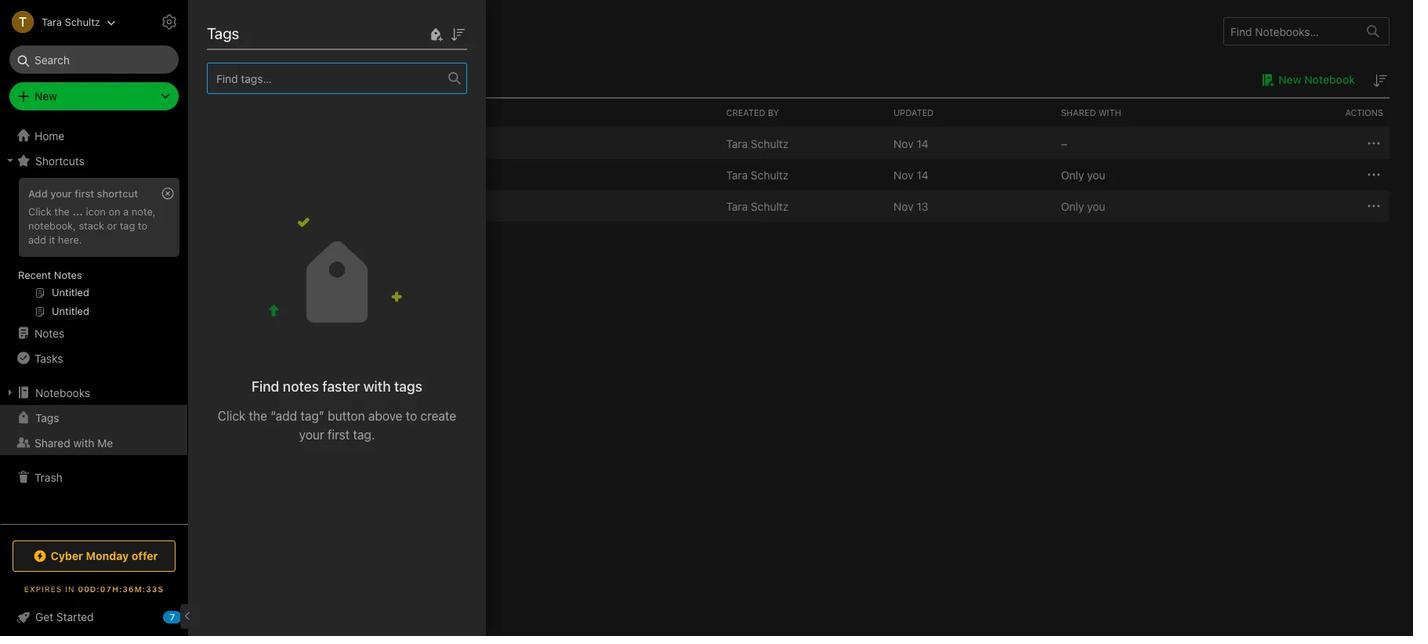 Task type: locate. For each thing, give the bounding box(es) containing it.
0 vertical spatial only you
[[1061, 168, 1105, 181]]

1 horizontal spatial new
[[1279, 73, 1302, 86]]

click left "add
[[218, 409, 246, 423]]

0 vertical spatial only
[[1061, 168, 1084, 181]]

your down tag"
[[299, 428, 324, 442]]

click inside click the "add tag" button above to create your first tag.
[[218, 409, 246, 423]]

row group containing tara schultz
[[212, 128, 1390, 222]]

only for nov 13
[[1061, 199, 1084, 213]]

notes
[[283, 379, 319, 395]]

notes up tasks
[[34, 326, 64, 340]]

actions button
[[1222, 99, 1390, 127]]

cyber monday offer
[[51, 549, 158, 563]]

expand notebooks image
[[4, 386, 16, 399]]

nov 14 for –
[[894, 137, 929, 150]]

cyber
[[51, 549, 83, 563]]

nov left 13
[[894, 199, 914, 213]]

1 vertical spatial nov
[[894, 168, 914, 181]]

trash
[[34, 471, 62, 484]]

nov 14 inside first notebook row
[[894, 137, 929, 150]]

on
[[109, 205, 120, 218]]

1 vertical spatial tags
[[35, 411, 59, 424]]

click
[[28, 205, 52, 218], [218, 409, 246, 423]]

the for "add
[[249, 409, 267, 423]]

00d:07h:36m:33s
[[78, 585, 164, 594]]

schultz for untitled row containing tara schultz
[[751, 168, 789, 181]]

new inside popup button
[[34, 89, 57, 103]]

14 inside first notebook row
[[917, 137, 929, 150]]

0 vertical spatial with
[[363, 379, 391, 395]]

schultz for first notebook row
[[751, 137, 789, 150]]

notes
[[54, 269, 82, 281], [34, 326, 64, 340]]

first notebook row
[[212, 128, 1390, 159]]

created
[[726, 107, 765, 118]]

button
[[328, 409, 365, 423]]

new
[[1279, 73, 1302, 86], [34, 89, 57, 103]]

group containing add your first shortcut
[[0, 173, 187, 327]]

1 vertical spatial notebooks
[[35, 386, 90, 399]]

tree
[[0, 123, 188, 524]]

schultz
[[65, 15, 100, 28], [751, 137, 789, 150], [751, 168, 789, 181], [751, 199, 789, 213]]

the left ...
[[54, 205, 70, 218]]

you
[[1087, 168, 1105, 181], [1087, 199, 1105, 213]]

home link
[[0, 123, 188, 148]]

created by
[[726, 107, 779, 118]]

2 vertical spatial nov
[[894, 199, 914, 213]]

icon
[[86, 205, 106, 218]]

0 horizontal spatial new
[[34, 89, 57, 103]]

untitled row down created by button
[[212, 159, 1390, 190]]

schultz inside "account" field
[[65, 15, 100, 28]]

tasks button
[[0, 346, 187, 371]]

with
[[363, 379, 391, 395], [73, 436, 94, 449]]

1 vertical spatial only you
[[1061, 199, 1105, 213]]

started
[[56, 611, 94, 624]]

Find Notebooks… text field
[[1224, 18, 1357, 44]]

2 only you from the top
[[1061, 199, 1105, 213]]

notebooks element
[[188, 0, 1413, 636]]

add
[[28, 233, 46, 246]]

14 inside untitled row
[[917, 168, 929, 181]]

14 for only you
[[917, 168, 929, 181]]

...
[[72, 205, 83, 218]]

nov for first notebook row
[[894, 137, 914, 150]]

group inside tree
[[0, 173, 187, 327]]

14 up 13
[[917, 168, 929, 181]]

it
[[49, 233, 55, 246]]

2 14 from the top
[[917, 168, 929, 181]]

nov 14
[[894, 137, 929, 150], [894, 168, 929, 181]]

nov 14 up nov 13
[[894, 168, 929, 181]]

2 nov from the top
[[894, 168, 914, 181]]

7
[[170, 612, 175, 622]]

tara for untitled row containing tara schultz
[[726, 168, 748, 181]]

get
[[35, 611, 53, 624]]

the
[[54, 205, 70, 218], [249, 409, 267, 423]]

0 vertical spatial nov
[[894, 137, 914, 150]]

nov 14 down "updated"
[[894, 137, 929, 150]]

actions
[[1345, 107, 1383, 118]]

1 vertical spatial with
[[73, 436, 94, 449]]

notebook
[[1304, 73, 1355, 86]]

1
[[212, 72, 217, 86]]

0 horizontal spatial the
[[54, 205, 70, 218]]

14 for –
[[917, 137, 929, 150]]

1 only from the top
[[1061, 168, 1084, 181]]

the left "add
[[249, 409, 267, 423]]

tasks
[[34, 352, 63, 365]]

1 horizontal spatial your
[[299, 428, 324, 442]]

nov
[[894, 137, 914, 150], [894, 168, 914, 181], [894, 199, 914, 213]]

nov for untitled row containing untitled
[[894, 199, 914, 213]]

with left me
[[73, 436, 94, 449]]

click inside tree
[[28, 205, 52, 218]]

you for nov 14
[[1087, 168, 1105, 181]]

nov 14 for only you
[[894, 168, 929, 181]]

1 horizontal spatial click
[[218, 409, 246, 423]]

1 vertical spatial 14
[[917, 168, 929, 181]]

untitled row down first notebook row
[[212, 190, 1390, 222]]

notes right recent
[[54, 269, 82, 281]]

your
[[50, 187, 72, 200], [299, 428, 324, 442]]

0 vertical spatial nov 14
[[894, 137, 929, 150]]

tags up 1
[[207, 24, 239, 42]]

new up home
[[34, 89, 57, 103]]

1 only you from the top
[[1061, 168, 1105, 181]]

2 nov 14 from the top
[[894, 168, 929, 181]]

tag.
[[353, 428, 375, 442]]

tara
[[42, 15, 62, 28], [726, 137, 748, 150], [726, 168, 748, 181], [726, 199, 748, 213]]

2 you from the top
[[1087, 199, 1105, 213]]

1 nov 14 from the top
[[894, 137, 929, 150]]

notebooks inside tree
[[35, 386, 90, 399]]

1 horizontal spatial first
[[328, 428, 350, 442]]

14 down "updated"
[[917, 137, 929, 150]]

home
[[34, 129, 64, 142]]

3 nov from the top
[[894, 199, 914, 213]]

create
[[420, 409, 456, 423]]

0 vertical spatial you
[[1087, 168, 1105, 181]]

expires
[[24, 585, 62, 594]]

to right above
[[406, 409, 417, 423]]

Search text field
[[20, 45, 168, 74]]

only
[[1061, 168, 1084, 181], [1061, 199, 1084, 213]]

tara for first notebook row
[[726, 137, 748, 150]]

first down button
[[328, 428, 350, 442]]

1 vertical spatial you
[[1087, 199, 1105, 213]]

offer
[[132, 549, 158, 563]]

notebooks up notebook
[[212, 22, 286, 40]]

settings image
[[160, 13, 179, 31]]

0 vertical spatial to
[[138, 219, 147, 232]]

new up actions button
[[1279, 73, 1302, 86]]

0 vertical spatial notebooks
[[212, 22, 286, 40]]

only you for 14
[[1061, 168, 1105, 181]]

notebooks
[[212, 22, 286, 40], [35, 386, 90, 399]]

tags up shared
[[35, 411, 59, 424]]

expires in 00d:07h:36m:33s
[[24, 585, 164, 594]]

1 vertical spatial to
[[406, 409, 417, 423]]

0 horizontal spatial first
[[75, 187, 94, 200]]

notebook
[[220, 72, 272, 86]]

group
[[0, 173, 187, 327]]

1 vertical spatial the
[[249, 409, 267, 423]]

trash link
[[0, 465, 187, 490]]

1 horizontal spatial tags
[[207, 24, 239, 42]]

schultz inside first notebook row
[[751, 137, 789, 150]]

1 untitled row from the top
[[212, 159, 1390, 190]]

new for new
[[34, 89, 57, 103]]

new for new notebook
[[1279, 73, 1302, 86]]

1 vertical spatial click
[[218, 409, 246, 423]]

1 horizontal spatial to
[[406, 409, 417, 423]]

to down note,
[[138, 219, 147, 232]]

0 vertical spatial your
[[50, 187, 72, 200]]

untitled row containing untitled
[[212, 190, 1390, 222]]

first up ...
[[75, 187, 94, 200]]

1 vertical spatial first
[[328, 428, 350, 442]]

nov up nov 13
[[894, 168, 914, 181]]

0 vertical spatial notes
[[54, 269, 82, 281]]

0 horizontal spatial click
[[28, 205, 52, 218]]

None search field
[[20, 45, 168, 74]]

0 horizontal spatial to
[[138, 219, 147, 232]]

the inside click the "add tag" button above to create your first tag.
[[249, 409, 267, 423]]

1 notebook
[[212, 72, 272, 86]]

row group
[[212, 128, 1390, 222]]

Sort field
[[448, 24, 467, 44]]

0 horizontal spatial your
[[50, 187, 72, 200]]

2 untitled row from the top
[[212, 190, 1390, 222]]

shared
[[1061, 107, 1096, 118]]

1 14 from the top
[[917, 137, 929, 150]]

0 vertical spatial first
[[75, 187, 94, 200]]

with up above
[[363, 379, 391, 395]]

by
[[768, 107, 779, 118]]

faster
[[322, 379, 360, 395]]

Account field
[[0, 6, 116, 38]]

2 only from the top
[[1061, 199, 1084, 213]]

the inside tree
[[54, 205, 70, 218]]

1 horizontal spatial notebooks
[[212, 22, 286, 40]]

1 vertical spatial your
[[299, 428, 324, 442]]

shortcuts button
[[0, 148, 187, 173]]

only you
[[1061, 168, 1105, 181], [1061, 199, 1105, 213]]

tags
[[394, 379, 422, 395]]

0 vertical spatial 14
[[917, 137, 929, 150]]

tara inside first notebook row
[[726, 137, 748, 150]]

tags
[[207, 24, 239, 42], [35, 411, 59, 424]]

click down add
[[28, 205, 52, 218]]

nov down "updated"
[[894, 137, 914, 150]]

0 vertical spatial click
[[28, 205, 52, 218]]

1 vertical spatial nov 14
[[894, 168, 929, 181]]

untitled row
[[212, 159, 1390, 190], [212, 190, 1390, 222]]

0 vertical spatial new
[[1279, 73, 1302, 86]]

0 horizontal spatial tags
[[35, 411, 59, 424]]

the for ...
[[54, 205, 70, 218]]

0 horizontal spatial notebooks
[[35, 386, 90, 399]]

to
[[138, 219, 147, 232], [406, 409, 417, 423]]

1 vertical spatial new
[[34, 89, 57, 103]]

nov inside first notebook row
[[894, 137, 914, 150]]

1 horizontal spatial the
[[249, 409, 267, 423]]

new inside button
[[1279, 73, 1302, 86]]

1 nov from the top
[[894, 137, 914, 150]]

tara schultz
[[42, 15, 100, 28], [726, 137, 789, 150], [726, 168, 789, 181], [726, 199, 789, 213]]

tara for untitled row containing untitled
[[726, 199, 748, 213]]

nov 13
[[894, 199, 928, 213]]

notebooks down tasks
[[35, 386, 90, 399]]

add your first shortcut
[[28, 187, 138, 200]]

1 you from the top
[[1087, 168, 1105, 181]]

1 vertical spatial only
[[1061, 199, 1084, 213]]

nov 14 inside untitled row
[[894, 168, 929, 181]]

Find tags… text field
[[208, 68, 448, 89]]

0 vertical spatial the
[[54, 205, 70, 218]]

0 horizontal spatial with
[[73, 436, 94, 449]]

sort options image
[[448, 25, 467, 44]]

your up click the ...
[[50, 187, 72, 200]]

click the "add tag" button above to create your first tag.
[[218, 409, 456, 442]]



Task type: vqa. For each thing, say whether or not it's contained in the screenshot.
the leftmost Upgrade
no



Task type: describe. For each thing, give the bounding box(es) containing it.
tara inside "account" field
[[42, 15, 62, 28]]

notes link
[[0, 321, 187, 346]]

new button
[[9, 82, 179, 111]]

find notes faster with tags
[[252, 379, 422, 395]]

tag"
[[300, 409, 324, 423]]

get started
[[35, 611, 94, 624]]

your inside click the "add tag" button above to create your first tag.
[[299, 428, 324, 442]]

recent notes
[[18, 269, 82, 281]]

tags inside button
[[35, 411, 59, 424]]

click the ...
[[28, 205, 83, 218]]

tree containing home
[[0, 123, 188, 524]]

only you for 13
[[1061, 199, 1105, 213]]

with
[[1099, 107, 1121, 118]]

tara schultz inside "account" field
[[42, 15, 100, 28]]

add
[[28, 187, 48, 200]]

new notebook
[[1279, 73, 1355, 86]]

0 vertical spatial tags
[[207, 24, 239, 42]]

to inside icon on a note, notebook, stack or tag to add it here.
[[138, 219, 147, 232]]

notebooks link
[[0, 380, 187, 405]]

–
[[1061, 137, 1067, 150]]

updated button
[[887, 99, 1055, 127]]

row group inside notebooks element
[[212, 128, 1390, 222]]

schultz for untitled row containing untitled
[[751, 199, 789, 213]]

shared with
[[1061, 107, 1121, 118]]

untitled
[[280, 199, 320, 213]]

nov for untitled row containing tara schultz
[[894, 168, 914, 181]]

first inside click the "add tag" button above to create your first tag.
[[328, 428, 350, 442]]

tara schultz inside first notebook row
[[726, 137, 789, 150]]

click to collapse image
[[182, 607, 194, 626]]

create new tag image
[[426, 25, 445, 44]]

shortcuts
[[35, 154, 85, 167]]

in
[[65, 585, 75, 594]]

notebook,
[[28, 219, 76, 232]]

or
[[107, 219, 117, 232]]

shared with me link
[[0, 430, 187, 455]]

13
[[917, 199, 928, 213]]

a
[[123, 205, 129, 218]]

shared
[[34, 436, 70, 449]]

your inside tree
[[50, 187, 72, 200]]

"add
[[270, 409, 297, 423]]

here.
[[58, 233, 82, 246]]

tag
[[120, 219, 135, 232]]

monday
[[86, 549, 129, 563]]

untitled button
[[257, 197, 320, 216]]

find
[[252, 379, 279, 395]]

1 horizontal spatial with
[[363, 379, 391, 395]]

untitled row containing tara schultz
[[212, 159, 1390, 190]]

note,
[[132, 205, 156, 218]]

to inside click the "add tag" button above to create your first tag.
[[406, 409, 417, 423]]

recent
[[18, 269, 51, 281]]

shortcut
[[97, 187, 138, 200]]

tags button
[[0, 405, 187, 430]]

stack
[[79, 219, 104, 232]]

me
[[97, 436, 113, 449]]

Help and Learning task checklist field
[[0, 605, 188, 630]]

cyber monday offer button
[[13, 541, 176, 572]]

created by button
[[720, 99, 887, 127]]

above
[[368, 409, 403, 423]]

with inside tree
[[73, 436, 94, 449]]

shared with me
[[34, 436, 113, 449]]

icon on a note, notebook, stack or tag to add it here.
[[28, 205, 156, 246]]

click for click the ...
[[28, 205, 52, 218]]

shared with button
[[1055, 99, 1222, 127]]

1 vertical spatial notes
[[34, 326, 64, 340]]

new notebook button
[[1257, 71, 1355, 89]]

you for nov 13
[[1087, 199, 1105, 213]]

first inside group
[[75, 187, 94, 200]]

click for click the "add tag" button above to create your first tag.
[[218, 409, 246, 423]]

only for nov 14
[[1061, 168, 1084, 181]]

updated
[[894, 107, 934, 118]]



